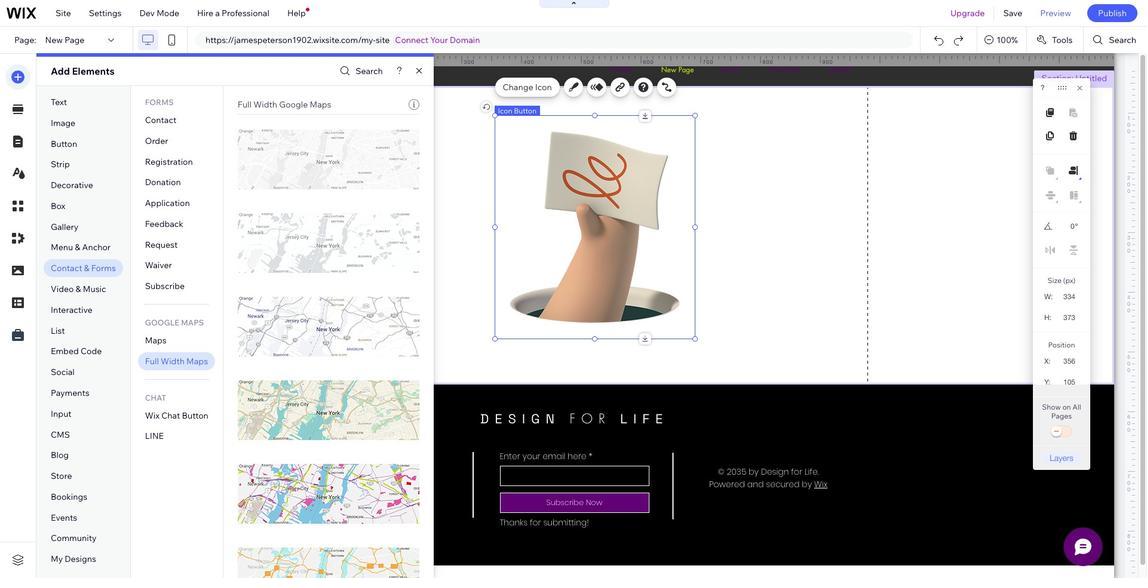Task type: vqa. For each thing, say whether or not it's contained in the screenshot.
code
yes



Task type: describe. For each thing, give the bounding box(es) containing it.
dev mode
[[139, 8, 179, 19]]

size (px)
[[1048, 276, 1076, 285]]

wix
[[145, 410, 160, 421]]

upgrade
[[950, 8, 985, 19]]

contact for contact
[[145, 115, 176, 125]]

elements
[[72, 65, 115, 77]]

my
[[51, 554, 63, 565]]

a
[[215, 8, 220, 19]]

site
[[376, 35, 390, 45]]

video
[[51, 284, 74, 295]]

1 vertical spatial icon
[[498, 106, 512, 115]]

0 horizontal spatial button
[[51, 138, 77, 149]]

100% button
[[977, 27, 1026, 53]]

donation
[[145, 177, 181, 188]]

100%
[[997, 35, 1018, 45]]

community
[[51, 533, 97, 544]]

800
[[763, 59, 773, 65]]

size
[[1048, 276, 1061, 285]]

menu
[[51, 242, 73, 253]]

0 horizontal spatial google
[[145, 318, 179, 327]]

? button
[[1041, 84, 1045, 92]]

professional
[[222, 8, 269, 19]]

google maps
[[145, 318, 204, 327]]

0 horizontal spatial forms
[[91, 263, 116, 274]]

payments
[[51, 388, 89, 398]]

input
[[51, 408, 71, 419]]

contact & forms
[[51, 263, 116, 274]]

blog
[[51, 450, 69, 461]]

°
[[1075, 222, 1078, 231]]

600
[[643, 59, 654, 65]]

text
[[51, 97, 67, 108]]

change
[[503, 82, 533, 93]]

box
[[51, 201, 65, 211]]

page
[[65, 35, 84, 45]]

full for full width maps
[[145, 356, 159, 367]]

1 horizontal spatial button
[[182, 410, 208, 421]]

mode
[[157, 8, 179, 19]]

request
[[145, 239, 178, 250]]

contact for contact & forms
[[51, 263, 82, 274]]

line
[[145, 431, 164, 442]]

order
[[145, 135, 168, 146]]

untitled
[[1075, 73, 1107, 84]]

image
[[51, 118, 75, 128]]

show
[[1042, 403, 1061, 412]]

publish
[[1098, 8, 1127, 19]]

x:
[[1044, 357, 1051, 366]]

layers
[[1050, 453, 1073, 463]]

full width maps
[[145, 356, 208, 367]]

full for full width google maps
[[238, 99, 252, 110]]

1 vertical spatial chat
[[161, 410, 180, 421]]

subscribe
[[145, 281, 185, 292]]

gallery
[[51, 221, 78, 232]]

connect
[[395, 35, 428, 45]]

events
[[51, 512, 77, 523]]

cms
[[51, 429, 70, 440]]

change icon
[[503, 82, 552, 93]]

0 horizontal spatial search
[[356, 66, 383, 76]]

400
[[524, 59, 534, 65]]

music
[[83, 284, 106, 295]]

add elements
[[51, 65, 115, 77]]

& for menu
[[75, 242, 80, 253]]

wix chat button
[[145, 410, 208, 421]]

code
[[81, 346, 102, 357]]

feedback
[[145, 219, 183, 229]]

interactive
[[51, 305, 93, 315]]

embed
[[51, 346, 79, 357]]

1 horizontal spatial forms
[[145, 97, 174, 107]]

1 horizontal spatial icon
[[535, 82, 552, 93]]

social
[[51, 367, 74, 378]]



Task type: locate. For each thing, give the bounding box(es) containing it.
y:
[[1044, 378, 1050, 387]]

icon down change
[[498, 106, 512, 115]]

1 vertical spatial google
[[145, 318, 179, 327]]

0 vertical spatial search
[[1109, 35, 1136, 45]]

google
[[279, 99, 308, 110], [145, 318, 179, 327]]

contact
[[145, 115, 176, 125], [51, 263, 82, 274]]

contact up video
[[51, 263, 82, 274]]

search button down 'publish'
[[1084, 27, 1147, 53]]

1 vertical spatial contact
[[51, 263, 82, 274]]

tools button
[[1027, 27, 1083, 53]]

0 vertical spatial width
[[253, 99, 277, 110]]

domain
[[450, 35, 480, 45]]

1 vertical spatial search
[[356, 66, 383, 76]]

300
[[464, 59, 475, 65]]

site
[[56, 8, 71, 19]]

bookings
[[51, 492, 87, 502]]

w:
[[1044, 293, 1053, 301]]

2 vertical spatial &
[[76, 284, 81, 295]]

pages
[[1051, 412, 1072, 421]]

0 vertical spatial contact
[[145, 115, 176, 125]]

search button
[[1084, 27, 1147, 53], [337, 62, 383, 80]]

0 horizontal spatial icon
[[498, 106, 512, 115]]

button
[[514, 106, 537, 115], [51, 138, 77, 149], [182, 410, 208, 421]]

& down menu & anchor
[[84, 263, 89, 274]]

1 vertical spatial &
[[84, 263, 89, 274]]

width for google
[[253, 99, 277, 110]]

search down site on the left top of the page
[[356, 66, 383, 76]]

500
[[583, 59, 594, 65]]

new page
[[45, 35, 84, 45]]

save button
[[994, 0, 1031, 26]]

list
[[51, 325, 65, 336]]

0 vertical spatial search button
[[1084, 27, 1147, 53]]

anchor
[[82, 242, 111, 253]]

on
[[1062, 403, 1071, 412]]

1 vertical spatial button
[[51, 138, 77, 149]]

forms up order in the top left of the page
[[145, 97, 174, 107]]

embed code
[[51, 346, 102, 357]]

1 vertical spatial width
[[161, 356, 185, 367]]

icon
[[535, 82, 552, 93], [498, 106, 512, 115]]

1 vertical spatial forms
[[91, 263, 116, 274]]

chat up wix
[[145, 393, 166, 402]]

1 horizontal spatial contact
[[145, 115, 176, 125]]

0 vertical spatial chat
[[145, 393, 166, 402]]

0 horizontal spatial contact
[[51, 263, 82, 274]]

decorative
[[51, 180, 93, 191]]

0 horizontal spatial width
[[161, 356, 185, 367]]

1 horizontal spatial google
[[279, 99, 308, 110]]

full width google maps
[[238, 99, 331, 110]]

section:
[[1042, 73, 1074, 84]]

strip
[[51, 159, 70, 170]]

show on all pages
[[1042, 403, 1081, 421]]

position
[[1048, 341, 1075, 349]]

designs
[[65, 554, 96, 565]]

all
[[1073, 403, 1081, 412]]

new
[[45, 35, 63, 45]]

button down image on the left top of page
[[51, 138, 77, 149]]

chat right wix
[[161, 410, 180, 421]]

& right video
[[76, 284, 81, 295]]

layers button
[[1042, 452, 1081, 464]]

1 horizontal spatial search
[[1109, 35, 1136, 45]]

https://jamespeterson1902.wixsite.com/my-
[[206, 35, 376, 45]]

icon right change
[[535, 82, 552, 93]]

width
[[253, 99, 277, 110], [161, 356, 185, 367]]

search button down https://jamespeterson1902.wixsite.com/my-site connect your domain
[[337, 62, 383, 80]]

preview
[[1040, 8, 1071, 19]]

(px)
[[1063, 276, 1076, 285]]

application
[[145, 198, 190, 209]]

search down 'publish' button
[[1109, 35, 1136, 45]]

full
[[238, 99, 252, 110], [145, 356, 159, 367]]

store
[[51, 471, 72, 482]]

switch
[[1050, 424, 1074, 440]]

dev
[[139, 8, 155, 19]]

my designs
[[51, 554, 96, 565]]

& for contact
[[84, 263, 89, 274]]

1 vertical spatial search button
[[337, 62, 383, 80]]

button right wix
[[182, 410, 208, 421]]

0 vertical spatial google
[[279, 99, 308, 110]]

1 horizontal spatial full
[[238, 99, 252, 110]]

700
[[703, 59, 714, 65]]

your
[[430, 35, 448, 45]]

menu & anchor
[[51, 242, 111, 253]]

2 vertical spatial button
[[182, 410, 208, 421]]

0 vertical spatial icon
[[535, 82, 552, 93]]

help
[[287, 8, 306, 19]]

1 horizontal spatial width
[[253, 99, 277, 110]]

0 vertical spatial &
[[75, 242, 80, 253]]

1 vertical spatial full
[[145, 356, 159, 367]]

None text field
[[1059, 219, 1074, 234], [1057, 289, 1080, 305], [1057, 309, 1080, 326], [1057, 353, 1080, 369], [1056, 374, 1080, 390], [1059, 219, 1074, 234], [1057, 289, 1080, 305], [1057, 309, 1080, 326], [1057, 353, 1080, 369], [1056, 374, 1080, 390]]

button down change icon
[[514, 106, 537, 115]]

hire a professional
[[197, 8, 269, 19]]

https://jamespeterson1902.wixsite.com/my-site connect your domain
[[206, 35, 480, 45]]

icon button
[[498, 106, 537, 115]]

hire
[[197, 8, 213, 19]]

0 vertical spatial full
[[238, 99, 252, 110]]

1 horizontal spatial search button
[[1084, 27, 1147, 53]]

&
[[75, 242, 80, 253], [84, 263, 89, 274], [76, 284, 81, 295]]

0 horizontal spatial search button
[[337, 62, 383, 80]]

section: untitled
[[1042, 73, 1107, 84]]

& right the menu
[[75, 242, 80, 253]]

preview button
[[1031, 0, 1080, 26]]

2 horizontal spatial button
[[514, 106, 537, 115]]

tools
[[1052, 35, 1073, 45]]

search
[[1109, 35, 1136, 45], [356, 66, 383, 76]]

900
[[822, 59, 833, 65]]

waiver
[[145, 260, 172, 271]]

h:
[[1044, 314, 1051, 322]]

0 vertical spatial forms
[[145, 97, 174, 107]]

add
[[51, 65, 70, 77]]

video & music
[[51, 284, 106, 295]]

& for video
[[76, 284, 81, 295]]

registration
[[145, 156, 193, 167]]

publish button
[[1087, 4, 1137, 22]]

save
[[1003, 8, 1022, 19]]

forms
[[145, 97, 174, 107], [91, 263, 116, 274]]

?
[[1041, 84, 1045, 92]]

contact up order in the top left of the page
[[145, 115, 176, 125]]

0 horizontal spatial full
[[145, 356, 159, 367]]

settings
[[89, 8, 122, 19]]

0 vertical spatial button
[[514, 106, 537, 115]]

width for maps
[[161, 356, 185, 367]]

maps
[[310, 99, 331, 110], [181, 318, 204, 327], [145, 335, 167, 346], [186, 356, 208, 367]]

forms down anchor
[[91, 263, 116, 274]]



